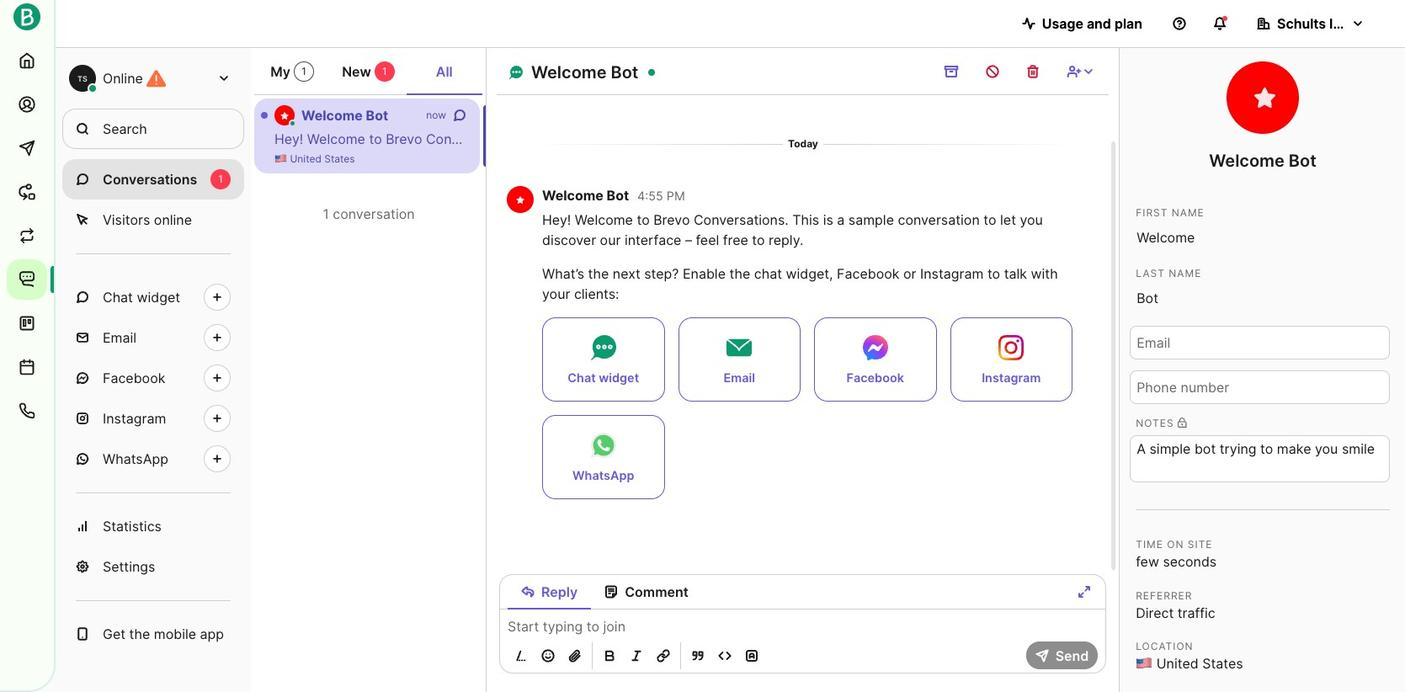 Task type: describe. For each thing, give the bounding box(es) containing it.
statistics
[[103, 518, 162, 535]]

chat inside hey! welcome to brevo conversations. this is a sample conversation to let you discover our interface – feel free to reply.  what's the next step? enable the chat widget, facebook  🇺🇸 united states
[[1257, 131, 1285, 147]]

you for hey! welcome to brevo conversations. this is a sample conversation to let you discover our interface – feel free to reply.  what's the next step? enable the chat widget, facebook  🇺🇸 united states
[[753, 131, 776, 147]]

pm
[[667, 189, 685, 203]]

0 horizontal spatial widget
[[137, 289, 180, 306]]

brevo for hey! welcome to brevo conversations. this is a sample conversation to let you discover our interface – feel free to reply.
[[654, 211, 690, 228]]

0 horizontal spatial chat widget
[[103, 289, 180, 306]]

is for hey! welcome to brevo conversations. this is a sample conversation to let you discover our interface – feel free to reply.
[[823, 211, 834, 228]]

and
[[1087, 15, 1112, 32]]

1 vertical spatial welcome bot
[[302, 107, 389, 124]]

reply
[[542, 584, 578, 600]]

location 🇺🇸 united states
[[1136, 640, 1244, 672]]

1 vertical spatial chat
[[568, 370, 596, 385]]

time on site few seconds
[[1136, 538, 1217, 570]]

you for hey! welcome to brevo conversations. this is a sample conversation to let you discover our interface – feel free to reply.
[[1020, 211, 1044, 228]]

states inside location 🇺🇸 united states
[[1203, 656, 1244, 672]]

visitors online link
[[62, 200, 244, 240]]

all
[[436, 63, 453, 80]]

1 conversation
[[323, 206, 415, 222]]

4:55
[[638, 189, 664, 203]]

inc
[[1330, 15, 1350, 32]]

chat widget link for email link related to left facebook link
[[62, 277, 244, 318]]

referrer direct traffic
[[1136, 589, 1216, 621]]

1 horizontal spatial whatsapp
[[573, 468, 635, 482]]

0 horizontal spatial conversation
[[333, 206, 415, 222]]

0 horizontal spatial facebook link
[[62, 358, 244, 398]]

new
[[342, 63, 371, 80]]

next inside hey! welcome to brevo conversations. this is a sample conversation to let you discover our interface – feel free to reply.  what's the next step? enable the chat widget, facebook  🇺🇸 united states
[[1115, 131, 1143, 147]]

search
[[103, 120, 147, 137]]

Start typing to join text field
[[500, 616, 1107, 637]]

is for hey! welcome to brevo conversations. this is a sample conversation to let you discover our interface – feel free to reply.  what's the next step? enable the chat widget, facebook  🇺🇸 united states
[[556, 131, 566, 147]]

clients:
[[574, 285, 620, 302]]

let for hey! welcome to brevo conversations. this is a sample conversation to let you discover our interface – feel free to reply.  what's the next step? enable the chat widget, facebook  🇺🇸 united states
[[733, 131, 749, 147]]

sample for hey! welcome to brevo conversations. this is a sample conversation to let you discover our interface – feel free to reply.  what's the next step? enable the chat widget, facebook  🇺🇸 united states
[[581, 131, 627, 147]]

conversations
[[103, 171, 197, 188]]

reply button
[[508, 575, 591, 609]]

discover for hey! welcome to brevo conversations. this is a sample conversation to let you discover our interface – feel free to reply.  what's the next step? enable the chat widget, facebook  🇺🇸 united states
[[780, 131, 834, 147]]

search link
[[62, 109, 244, 149]]

usage
[[1043, 15, 1084, 32]]

first
[[1136, 206, 1169, 219]]

your
[[542, 285, 571, 302]]

last name
[[1136, 267, 1202, 280]]

name for last name
[[1169, 267, 1202, 280]]

settings link
[[62, 547, 244, 587]]

app
[[200, 626, 224, 643]]

get the mobile app
[[103, 626, 224, 643]]

First name field
[[1131, 221, 1391, 255]]

this for hey! welcome to brevo conversations. this is a sample conversation to let you discover our interface – feel free to reply.  what's the next step? enable the chat widget, facebook  🇺🇸 united states
[[525, 131, 552, 147]]

usage and plan button
[[1009, 7, 1157, 40]]

conversations. for hey! welcome to brevo conversations. this is a sample conversation to let you discover our interface – feel free to reply.
[[694, 211, 789, 228]]

usage and plan
[[1043, 15, 1143, 32]]

whatsapp link for email link for facebook link to the right
[[542, 415, 665, 499]]

step? inside hey! welcome to brevo conversations. this is a sample conversation to let you discover our interface – feel free to reply.  what's the next step? enable the chat widget, facebook  🇺🇸 united states
[[1147, 131, 1182, 147]]

🇺🇸 inside hey! welcome to brevo conversations. this is a sample conversation to let you discover our interface – feel free to reply.  what's the next step? enable the chat widget, facebook  🇺🇸 united states
[[275, 152, 287, 165]]

next inside the what's the next step? enable the chat widget, facebook or instagram to talk with your clients:
[[613, 265, 641, 282]]

enable inside hey! welcome to brevo conversations. this is a sample conversation to let you discover our interface – feel free to reply.  what's the next step? enable the chat widget, facebook  🇺🇸 united states
[[1185, 131, 1228, 147]]

reply. for hey! welcome to brevo conversations. this is a sample conversation to let you discover our interface – feel free to reply.
[[769, 231, 804, 248]]

notes
[[1136, 417, 1175, 429]]

hey! welcome to brevo conversations. this is a sample conversation to let you discover our interface – feel free to reply.
[[542, 211, 1044, 248]]

2 vertical spatial instagram
[[103, 410, 166, 427]]

interface for hey! welcome to brevo conversations. this is a sample conversation to let you discover our interface – feel free to reply.
[[625, 231, 682, 248]]

last
[[1136, 267, 1166, 280]]

comment button
[[591, 575, 702, 609]]

my
[[271, 63, 291, 80]]

🇺🇸 inside location 🇺🇸 united states
[[1136, 656, 1153, 672]]

plan
[[1115, 15, 1143, 32]]

1 horizontal spatial facebook link
[[815, 317, 937, 402]]

statistics link
[[62, 506, 244, 547]]

feel for hey! welcome to brevo conversations. this is a sample conversation to let you discover our interface – feel free to reply.
[[696, 231, 720, 248]]

whatsapp link for email link related to left facebook link
[[62, 439, 244, 479]]

2 horizontal spatial welcome bot
[[1210, 151, 1317, 171]]

now
[[426, 109, 446, 121]]

conversations. for hey! welcome to brevo conversations. this is a sample conversation to let you discover our interface – feel free to reply.  what's the next step? enable the chat widget, facebook  🇺🇸 united states
[[426, 131, 521, 147]]

welcome inside hey! welcome to brevo conversations. this is a sample conversation to let you discover our interface – feel free to reply.
[[575, 211, 633, 228]]

united inside hey! welcome to brevo conversations. this is a sample conversation to let you discover our interface – feel free to reply.  what's the next step? enable the chat widget, facebook  🇺🇸 united states
[[290, 152, 322, 165]]

hey! for hey! welcome to brevo conversations. this is a sample conversation to let you discover our interface – feel free to reply.
[[542, 211, 571, 228]]

0 vertical spatial welcome bot
[[532, 62, 639, 83]]

instagram link for left facebook link
[[62, 398, 244, 439]]

facebook inside the what's the next step? enable the chat widget, facebook or instagram to talk with your clients:
[[837, 265, 900, 282]]

1 vertical spatial email
[[724, 370, 756, 385]]

1 horizontal spatial widget
[[599, 370, 639, 385]]

only visible to agents image
[[1178, 418, 1187, 428]]

get the mobile app link
[[62, 614, 244, 654]]

0 horizontal spatial chat
[[103, 289, 133, 306]]

direct
[[1136, 604, 1174, 621]]

P͏hone number telephone field
[[1131, 370, 1391, 404]]

schults inc
[[1278, 15, 1350, 32]]

welcome bot 4:55 pm
[[542, 187, 685, 204]]

all link
[[407, 55, 483, 95]]



Task type: locate. For each thing, give the bounding box(es) containing it.
– for hey! welcome to brevo conversations. this is a sample conversation to let you discover our interface – feel free to reply.
[[686, 231, 692, 248]]

seconds
[[1164, 553, 1217, 570]]

0 vertical spatial you
[[753, 131, 776, 147]]

0 horizontal spatial 🇺🇸
[[275, 152, 287, 165]]

let up talk
[[1001, 211, 1017, 228]]

1 horizontal spatial 🇺🇸
[[1136, 656, 1153, 672]]

0 vertical spatial sample
[[581, 131, 627, 147]]

name
[[1172, 206, 1205, 219], [1169, 267, 1202, 280]]

interface for hey! welcome to brevo conversations. this is a sample conversation to let you discover our interface – feel free to reply.  what's the next step? enable the chat widget, facebook  🇺🇸 united states
[[862, 131, 919, 147]]

0 horizontal spatial chat
[[755, 265, 783, 282]]

a up welcome bot 4:55 pm
[[570, 131, 577, 147]]

0 vertical spatial discover
[[780, 131, 834, 147]]

0 vertical spatial widget
[[137, 289, 180, 306]]

2 horizontal spatial conversation
[[898, 211, 980, 228]]

0 horizontal spatial free
[[723, 231, 749, 248]]

a for hey! welcome to brevo conversations. this is a sample conversation to let you discover our interface – feel free to reply.
[[838, 211, 845, 228]]

0 vertical spatial brevo
[[386, 131, 422, 147]]

– for hey! welcome to brevo conversations. this is a sample conversation to let you discover our interface – feel free to reply.  what's the next step? enable the chat widget, facebook  🇺🇸 united states
[[923, 131, 929, 147]]

1 vertical spatial name
[[1169, 267, 1202, 280]]

0 vertical spatial enable
[[1185, 131, 1228, 147]]

a inside hey! welcome to brevo conversations. this is a sample conversation to let you discover our interface – feel free to reply.
[[838, 211, 845, 228]]

0 horizontal spatial email link
[[62, 318, 244, 358]]

1 horizontal spatial chat widget
[[568, 370, 639, 385]]

1 horizontal spatial is
[[823, 211, 834, 228]]

chat widget link down clients:
[[542, 317, 665, 402]]

step? down 4:55
[[645, 265, 679, 282]]

online
[[154, 211, 192, 228]]

feel for hey! welcome to brevo conversations. this is a sample conversation to let you discover our interface – feel free to reply.  what's the next step? enable the chat widget, facebook  🇺🇸 united states
[[933, 131, 957, 147]]

get
[[103, 626, 126, 643]]

name right the last
[[1169, 267, 1202, 280]]

reply. inside hey! welcome to brevo conversations. this is a sample conversation to let you discover our interface – feel free to reply.  what's the next step? enable the chat widget, facebook  🇺🇸 united states
[[1006, 131, 1041, 147]]

0 vertical spatial states
[[324, 152, 355, 165]]

the
[[1091, 131, 1112, 147], [1232, 131, 1253, 147], [588, 265, 609, 282], [730, 265, 751, 282], [129, 626, 150, 643]]

instagram link
[[951, 317, 1073, 402], [62, 398, 244, 439]]

what's
[[1045, 131, 1087, 147], [542, 265, 585, 282]]

0 horizontal spatial what's
[[542, 265, 585, 282]]

0 vertical spatial step?
[[1147, 131, 1182, 147]]

1 horizontal spatial next
[[1115, 131, 1143, 147]]

or
[[904, 265, 917, 282]]

enable
[[1185, 131, 1228, 147], [683, 265, 726, 282]]

chat inside the what's the next step? enable the chat widget, facebook or instagram to talk with your clients:
[[755, 265, 783, 282]]

1 horizontal spatial sample
[[849, 211, 895, 228]]

on
[[1168, 538, 1185, 551]]

0 vertical spatial conversations.
[[426, 131, 521, 147]]

visitors
[[103, 211, 150, 228]]

1 vertical spatial our
[[600, 231, 621, 248]]

location
[[1136, 640, 1194, 653]]

brevo down all "link"
[[386, 131, 422, 147]]

chat widget down clients:
[[568, 370, 639, 385]]

interface inside hey! welcome to brevo conversations. this is a sample conversation to let you discover our interface – feel free to reply.  what's the next step? enable the chat widget, facebook  🇺🇸 united states
[[862, 131, 919, 147]]

– inside hey! welcome to brevo conversations. this is a sample conversation to let you discover our interface – feel free to reply.
[[686, 231, 692, 248]]

sample inside hey! welcome to brevo conversations. this is a sample conversation to let you discover our interface – feel free to reply.
[[849, 211, 895, 228]]

hey! inside hey! welcome to brevo conversations. this is a sample conversation to let you discover our interface – feel free to reply.
[[542, 211, 571, 228]]

whatsapp link
[[542, 415, 665, 499], [62, 439, 244, 479]]

interface
[[862, 131, 919, 147], [625, 231, 682, 248]]

visitors online
[[103, 211, 192, 228]]

0 vertical spatial next
[[1115, 131, 1143, 147]]

welcome bot
[[532, 62, 639, 83], [302, 107, 389, 124], [1210, 151, 1317, 171]]

welcome
[[532, 62, 607, 83], [302, 107, 363, 124], [307, 131, 366, 147], [1210, 151, 1285, 171], [542, 187, 604, 204], [575, 211, 633, 228]]

0 horizontal spatial states
[[324, 152, 355, 165]]

0 vertical spatial this
[[525, 131, 552, 147]]

1 vertical spatial let
[[1001, 211, 1017, 228]]

to inside the what's the next step? enable the chat widget, facebook or instagram to talk with your clients:
[[988, 265, 1001, 282]]

states up 1 conversation
[[324, 152, 355, 165]]

name right first
[[1172, 206, 1205, 219]]

brevo down pm
[[654, 211, 690, 228]]

hey! down welcome bot 4:55 pm
[[542, 211, 571, 228]]

settings
[[103, 558, 155, 575]]

chat widget down visitors online
[[103, 289, 180, 306]]

interface inside hey! welcome to brevo conversations. this is a sample conversation to let you discover our interface – feel free to reply.
[[625, 231, 682, 248]]

1 vertical spatial widget
[[599, 370, 639, 385]]

–
[[923, 131, 929, 147], [686, 231, 692, 248]]

our inside hey! welcome to brevo conversations. this is a sample conversation to let you discover our interface – feel free to reply.  what's the next step? enable the chat widget, facebook  🇺🇸 united states
[[837, 131, 858, 147]]

reply.
[[1006, 131, 1041, 147], [769, 231, 804, 248]]

1 horizontal spatial widget,
[[1289, 131, 1336, 147]]

2 vertical spatial welcome bot
[[1210, 151, 1317, 171]]

1 vertical spatial discover
[[542, 231, 596, 248]]

instagram inside the what's the next step? enable the chat widget, facebook or instagram to talk with your clients:
[[921, 265, 984, 282]]

0 horizontal spatial you
[[753, 131, 776, 147]]

our for hey! welcome to brevo conversations. this is a sample conversation to let you discover our interface – feel free to reply.  what's the next step? enable the chat widget, facebook  🇺🇸 united states
[[837, 131, 858, 147]]

0 vertical spatial email
[[103, 329, 137, 346]]

next
[[1115, 131, 1143, 147], [613, 265, 641, 282]]

chat widget
[[103, 289, 180, 306], [568, 370, 639, 385]]

feel inside hey! welcome to brevo conversations. this is a sample conversation to let you discover our interface – feel free to reply.
[[696, 231, 720, 248]]

next up clients:
[[613, 265, 641, 282]]

brevo
[[386, 131, 422, 147], [654, 211, 690, 228]]

comment
[[625, 584, 689, 600]]

is up the what's the next step? enable the chat widget, facebook or instagram to talk with your clients:
[[823, 211, 834, 228]]

widget, inside the what's the next step? enable the chat widget, facebook or instagram to talk with your clients:
[[786, 265, 834, 282]]

ts
[[78, 74, 88, 83]]

chat widget link for email link for facebook link to the right
[[542, 317, 665, 402]]

discover inside hey! welcome to brevo conversations. this is a sample conversation to let you discover our interface – feel free to reply.
[[542, 231, 596, 248]]

step? up first name
[[1147, 131, 1182, 147]]

1 horizontal spatial interface
[[862, 131, 919, 147]]

you inside hey! welcome to brevo conversations. this is a sample conversation to let you discover our interface – feel free to reply.
[[1020, 211, 1044, 228]]

0 horizontal spatial sample
[[581, 131, 627, 147]]

conversation inside hey! welcome to brevo conversations. this is a sample conversation to let you discover our interface – feel free to reply.  what's the next step? enable the chat widget, facebook  🇺🇸 united states
[[630, 131, 712, 147]]

1 vertical spatial interface
[[625, 231, 682, 248]]

0 horizontal spatial let
[[733, 131, 749, 147]]

email link
[[679, 317, 801, 402], [62, 318, 244, 358]]

conversation for hey! welcome to brevo conversations. this is a sample conversation to let you discover our interface – feel free to reply.
[[898, 211, 980, 228]]

sample down hey! welcome to brevo conversations. this is a sample conversation to let you discover our interface – feel free to reply.  what's the next step? enable the chat widget, facebook  🇺🇸 united states
[[849, 211, 895, 228]]

bot
[[611, 62, 639, 83], [366, 107, 389, 124], [1289, 151, 1317, 171], [607, 187, 629, 204]]

1 horizontal spatial email link
[[679, 317, 801, 402]]

brevo inside hey! welcome to brevo conversations. this is a sample conversation to let you discover our interface – feel free to reply.  what's the next step? enable the chat widget, facebook  🇺🇸 united states
[[386, 131, 422, 147]]

conversation
[[630, 131, 712, 147], [333, 206, 415, 222], [898, 211, 980, 228]]

united inside location 🇺🇸 united states
[[1157, 656, 1199, 672]]

hey!
[[275, 131, 303, 147], [542, 211, 571, 228]]

1
[[302, 65, 306, 77], [382, 65, 387, 77], [218, 173, 223, 185], [323, 206, 329, 222]]

feel inside hey! welcome to brevo conversations. this is a sample conversation to let you discover our interface – feel free to reply.  what's the next step? enable the chat widget, facebook  🇺🇸 united states
[[933, 131, 957, 147]]

is up welcome bot 4:55 pm
[[556, 131, 566, 147]]

enable up first name
[[1185, 131, 1228, 147]]

conversations.
[[426, 131, 521, 147], [694, 211, 789, 228]]

0 vertical spatial what's
[[1045, 131, 1087, 147]]

discover
[[780, 131, 834, 147], [542, 231, 596, 248]]

0 horizontal spatial our
[[600, 231, 621, 248]]

0 horizontal spatial whatsapp link
[[62, 439, 244, 479]]

reply. inside hey! welcome to brevo conversations. this is a sample conversation to let you discover our interface – feel free to reply.
[[769, 231, 804, 248]]

1 horizontal spatial free
[[960, 131, 986, 147]]

schults
[[1278, 15, 1327, 32]]

widget,
[[1289, 131, 1336, 147], [786, 265, 834, 282]]

0 vertical spatial name
[[1172, 206, 1205, 219]]

free for hey! welcome to brevo conversations. this is a sample conversation to let you discover our interface – feel free to reply.
[[723, 231, 749, 248]]

today
[[789, 137, 819, 150]]

0 vertical spatial interface
[[862, 131, 919, 147]]

0 vertical spatial hey!
[[275, 131, 303, 147]]

widget, inside hey! welcome to brevo conversations. this is a sample conversation to let you discover our interface – feel free to reply.  what's the next step? enable the chat widget, facebook  🇺🇸 united states
[[1289, 131, 1336, 147]]

free inside hey! welcome to brevo conversations. this is a sample conversation to let you discover our interface – feel free to reply.  what's the next step? enable the chat widget, facebook  🇺🇸 united states
[[960, 131, 986, 147]]

email link for left facebook link
[[62, 318, 244, 358]]

our for hey! welcome to brevo conversations. this is a sample conversation to let you discover our interface – feel free to reply.
[[600, 231, 621, 248]]

step?
[[1147, 131, 1182, 147], [645, 265, 679, 282]]

0 horizontal spatial email
[[103, 329, 137, 346]]

to
[[369, 131, 382, 147], [716, 131, 729, 147], [990, 131, 1002, 147], [637, 211, 650, 228], [984, 211, 997, 228], [752, 231, 765, 248], [988, 265, 1001, 282]]

sample for hey! welcome to brevo conversations. this is a sample conversation to let you discover our interface – feel free to reply.
[[849, 211, 895, 228]]

enable inside the what's the next step? enable the chat widget, facebook or instagram to talk with your clients:
[[683, 265, 726, 282]]

0 horizontal spatial chat widget link
[[62, 277, 244, 318]]

1 vertical spatial sample
[[849, 211, 895, 228]]

1 horizontal spatial let
[[1001, 211, 1017, 228]]

name for first name
[[1172, 206, 1205, 219]]

states inside hey! welcome to brevo conversations. this is a sample conversation to let you discover our interface – feel free to reply.  what's the next step? enable the chat widget, facebook  🇺🇸 united states
[[324, 152, 355, 165]]

a
[[570, 131, 577, 147], [838, 211, 845, 228]]

let for hey! welcome to brevo conversations. this is a sample conversation to let you discover our interface – feel free to reply.
[[1001, 211, 1017, 228]]

– inside hey! welcome to brevo conversations. this is a sample conversation to let you discover our interface – feel free to reply.  what's the next step? enable the chat widget, facebook  🇺🇸 united states
[[923, 131, 929, 147]]

brevo inside hey! welcome to brevo conversations. this is a sample conversation to let you discover our interface – feel free to reply.
[[654, 211, 690, 228]]

1 vertical spatial instagram
[[982, 370, 1041, 385]]

few
[[1136, 553, 1160, 570]]

first name
[[1136, 206, 1205, 219]]

our down welcome bot 4:55 pm
[[600, 231, 621, 248]]

what's inside hey! welcome to brevo conversations. this is a sample conversation to let you discover our interface – feel free to reply.  what's the next step? enable the chat widget, facebook  🇺🇸 united states
[[1045, 131, 1087, 147]]

our inside hey! welcome to brevo conversations. this is a sample conversation to let you discover our interface – feel free to reply.
[[600, 231, 621, 248]]

a for hey! welcome to brevo conversations. this is a sample conversation to let you discover our interface – feel free to reply.  what's the next step? enable the chat widget, facebook  🇺🇸 united states
[[570, 131, 577, 147]]

let
[[733, 131, 749, 147], [1001, 211, 1017, 228]]

you up with
[[1020, 211, 1044, 228]]

0 horizontal spatial whatsapp
[[103, 451, 168, 467]]

1 horizontal spatial our
[[837, 131, 858, 147]]

1 horizontal spatial states
[[1203, 656, 1244, 672]]

this inside hey! welcome to brevo conversations. this is a sample conversation to let you discover our interface – feel free to reply.
[[793, 211, 820, 228]]

0 vertical spatial chat
[[103, 289, 133, 306]]

next up first
[[1115, 131, 1143, 147]]

let inside hey! welcome to brevo conversations. this is a sample conversation to let you discover our interface – feel free to reply.  what's the next step? enable the chat widget, facebook  🇺🇸 united states
[[733, 131, 749, 147]]

1 horizontal spatial email
[[724, 370, 756, 385]]

1 horizontal spatial conversations.
[[694, 211, 789, 228]]

chat widget link down 'visitors online' link
[[62, 277, 244, 318]]

united
[[290, 152, 322, 165], [1157, 656, 1199, 672]]

you left today
[[753, 131, 776, 147]]

1 horizontal spatial this
[[793, 211, 820, 228]]

1 vertical spatial hey!
[[542, 211, 571, 228]]

1 vertical spatial step?
[[645, 265, 679, 282]]

email
[[103, 329, 137, 346], [724, 370, 756, 385]]

1 horizontal spatial welcome bot
[[532, 62, 639, 83]]

what's the next step? enable the chat widget, facebook or instagram to talk with your clients:
[[542, 265, 1059, 302]]

0 horizontal spatial –
[[686, 231, 692, 248]]

is inside hey! welcome to brevo conversations. this is a sample conversation to let you discover our interface – feel free to reply.
[[823, 211, 834, 228]]

talk
[[1005, 265, 1028, 282]]

conversation inside hey! welcome to brevo conversations. this is a sample conversation to let you discover our interface – feel free to reply.
[[898, 211, 980, 228]]

sample inside hey! welcome to brevo conversations. this is a sample conversation to let you discover our interface – feel free to reply.  what's the next step? enable the chat widget, facebook  🇺🇸 united states
[[581, 131, 627, 147]]

hey! inside hey! welcome to brevo conversations. this is a sample conversation to let you discover our interface – feel free to reply.  what's the next step? enable the chat widget, facebook  🇺🇸 united states
[[275, 131, 303, 147]]

0 horizontal spatial welcome bot
[[302, 107, 389, 124]]

hey! welcome to brevo conversations. this is a sample conversation to let you discover our interface – feel free to reply.  what's the next step? enable the chat widget, facebook  🇺🇸 united states
[[275, 131, 1406, 165]]

our
[[837, 131, 858, 147], [600, 231, 621, 248]]

whatsapp
[[103, 451, 168, 467], [573, 468, 635, 482]]

let inside hey! welcome to brevo conversations. this is a sample conversation to let you discover our interface – feel free to reply.
[[1001, 211, 1017, 228]]

what's inside the what's the next step? enable the chat widget, facebook or instagram to talk with your clients:
[[542, 265, 585, 282]]

instagram
[[921, 265, 984, 282], [982, 370, 1041, 385], [103, 410, 166, 427]]

enable down pm
[[683, 265, 726, 282]]

facebook link
[[815, 317, 937, 402], [62, 358, 244, 398]]

0 horizontal spatial this
[[525, 131, 552, 147]]

1 horizontal spatial brevo
[[654, 211, 690, 228]]

1 horizontal spatial whatsapp link
[[542, 415, 665, 499]]

email link for facebook link to the right
[[679, 317, 801, 402]]

a down hey! welcome to brevo conversations. this is a sample conversation to let you discover our interface – feel free to reply.  what's the next step? enable the chat widget, facebook  🇺🇸 united states
[[838, 211, 845, 228]]

1 horizontal spatial chat
[[568, 370, 596, 385]]

0 vertical spatial united
[[290, 152, 322, 165]]

0 horizontal spatial a
[[570, 131, 577, 147]]

states
[[324, 152, 355, 165], [1203, 656, 1244, 672]]

feel
[[933, 131, 957, 147], [696, 231, 720, 248]]

0 horizontal spatial reply.
[[769, 231, 804, 248]]

free inside hey! welcome to brevo conversations. this is a sample conversation to let you discover our interface – feel free to reply.
[[723, 231, 749, 248]]

0 vertical spatial instagram
[[921, 265, 984, 282]]

Last name field
[[1131, 281, 1391, 315]]

1 horizontal spatial conversation
[[630, 131, 712, 147]]

conversations. inside hey! welcome to brevo conversations. this is a sample conversation to let you discover our interface – feel free to reply.  what's the next step? enable the chat widget, facebook  🇺🇸 united states
[[426, 131, 521, 147]]

1 vertical spatial –
[[686, 231, 692, 248]]

0 horizontal spatial feel
[[696, 231, 720, 248]]

Notes text field
[[1131, 435, 1391, 482]]

facebook
[[1340, 131, 1402, 147], [837, 265, 900, 282], [103, 370, 165, 387], [847, 370, 905, 385]]

free for hey! welcome to brevo conversations. this is a sample conversation to let you discover our interface – feel free to reply.  what's the next step? enable the chat widget, facebook  🇺🇸 united states
[[960, 131, 986, 147]]

a inside hey! welcome to brevo conversations. this is a sample conversation to let you discover our interface – feel free to reply.  what's the next step? enable the chat widget, facebook  🇺🇸 united states
[[570, 131, 577, 147]]

1 horizontal spatial reply.
[[1006, 131, 1041, 147]]

1 vertical spatial what's
[[542, 265, 585, 282]]

with
[[1031, 265, 1059, 282]]

sample
[[581, 131, 627, 147], [849, 211, 895, 228]]

you
[[753, 131, 776, 147], [1020, 211, 1044, 228]]

online
[[103, 70, 143, 87]]

discover inside hey! welcome to brevo conversations. this is a sample conversation to let you discover our interface – feel free to reply.  what's the next step? enable the chat widget, facebook  🇺🇸 united states
[[780, 131, 834, 147]]

0 horizontal spatial enable
[[683, 265, 726, 282]]

our right today
[[837, 131, 858, 147]]

you inside hey! welcome to brevo conversations. this is a sample conversation to let you discover our interface – feel free to reply.  what's the next step? enable the chat widget, facebook  🇺🇸 united states
[[753, 131, 776, 147]]

1 vertical spatial reply.
[[769, 231, 804, 248]]

referrer
[[1136, 589, 1193, 602]]

chat
[[1257, 131, 1285, 147], [755, 265, 783, 282]]

this inside hey! welcome to brevo conversations. this is a sample conversation to let you discover our interface – feel free to reply.  what's the next step? enable the chat widget, facebook  🇺🇸 united states
[[525, 131, 552, 147]]

conversation for hey! welcome to brevo conversations. this is a sample conversation to let you discover our interface – feel free to reply.  what's the next step? enable the chat widget, facebook  🇺🇸 united states
[[630, 131, 712, 147]]

1 vertical spatial you
[[1020, 211, 1044, 228]]

facebook inside hey! welcome to brevo conversations. this is a sample conversation to let you discover our interface – feel free to reply.  what's the next step? enable the chat widget, facebook  🇺🇸 united states
[[1340, 131, 1402, 147]]

1 horizontal spatial –
[[923, 131, 929, 147]]

let left today
[[733, 131, 749, 147]]

1 horizontal spatial enable
[[1185, 131, 1228, 147]]

1 vertical spatial states
[[1203, 656, 1244, 672]]

0 vertical spatial –
[[923, 131, 929, 147]]

this
[[525, 131, 552, 147], [793, 211, 820, 228]]

schults inc button
[[1244, 7, 1379, 40]]

step? inside the what's the next step? enable the chat widget, facebook or instagram to talk with your clients:
[[645, 265, 679, 282]]

instagram link for facebook link to the right
[[951, 317, 1073, 402]]

hey! for hey! welcome to brevo conversations. this is a sample conversation to let you discover our interface – feel free to reply.  what's the next step? enable the chat widget, facebook  🇺🇸 united states
[[275, 131, 303, 147]]

reply. for hey! welcome to brevo conversations. this is a sample conversation to let you discover our interface – feel free to reply.  what's the next step? enable the chat widget, facebook  🇺🇸 united states
[[1006, 131, 1041, 147]]

hey! down "my"
[[275, 131, 303, 147]]

time
[[1136, 538, 1164, 551]]

1 horizontal spatial united
[[1157, 656, 1199, 672]]

mobile
[[154, 626, 196, 643]]

0 vertical spatial is
[[556, 131, 566, 147]]

conversations. inside hey! welcome to brevo conversations. this is a sample conversation to let you discover our interface – feel free to reply.
[[694, 211, 789, 228]]

Email email field
[[1131, 326, 1391, 360]]

states down "traffic" at the bottom of the page
[[1203, 656, 1244, 672]]

is inside hey! welcome to brevo conversations. this is a sample conversation to let you discover our interface – feel free to reply.  what's the next step? enable the chat widget, facebook  🇺🇸 united states
[[556, 131, 566, 147]]

0 vertical spatial our
[[837, 131, 858, 147]]

0 horizontal spatial brevo
[[386, 131, 422, 147]]

site
[[1188, 538, 1213, 551]]

0 horizontal spatial is
[[556, 131, 566, 147]]

0 vertical spatial chat widget
[[103, 289, 180, 306]]

traffic
[[1178, 604, 1216, 621]]

1 vertical spatial chat
[[755, 265, 783, 282]]

sample up welcome bot 4:55 pm
[[581, 131, 627, 147]]

0 horizontal spatial united
[[290, 152, 322, 165]]

🇺🇸
[[275, 152, 287, 165], [1136, 656, 1153, 672]]

widget
[[137, 289, 180, 306], [599, 370, 639, 385]]

this for hey! welcome to brevo conversations. this is a sample conversation to let you discover our interface – feel free to reply.
[[793, 211, 820, 228]]

0 horizontal spatial hey!
[[275, 131, 303, 147]]

1 vertical spatial this
[[793, 211, 820, 228]]

discover for hey! welcome to brevo conversations. this is a sample conversation to let you discover our interface – feel free to reply.
[[542, 231, 596, 248]]

1 vertical spatial feel
[[696, 231, 720, 248]]

free
[[960, 131, 986, 147], [723, 231, 749, 248]]

welcome inside hey! welcome to brevo conversations. this is a sample conversation to let you discover our interface – feel free to reply.  what's the next step? enable the chat widget, facebook  🇺🇸 united states
[[307, 131, 366, 147]]

brevo for hey! welcome to brevo conversations. this is a sample conversation to let you discover our interface – feel free to reply.  what's the next step? enable the chat widget, facebook  🇺🇸 united states
[[386, 131, 422, 147]]



Task type: vqa. For each thing, say whether or not it's contained in the screenshot.
website
no



